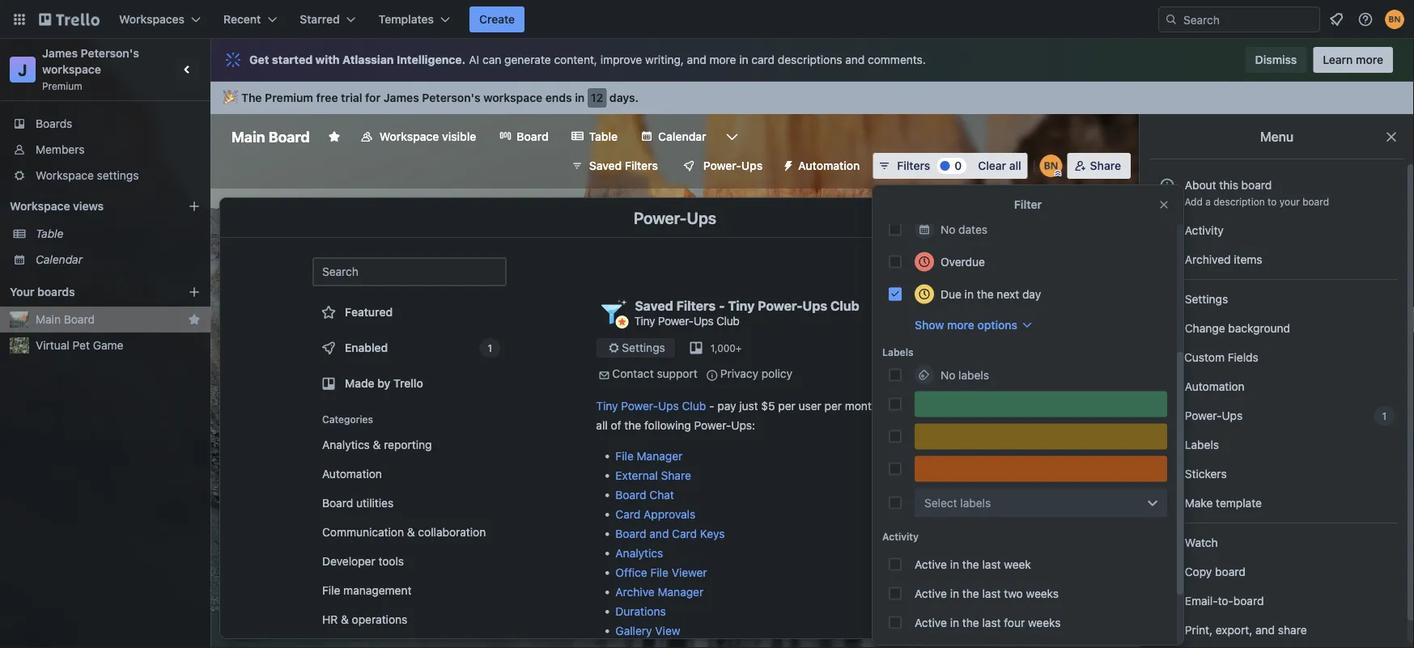 Task type: locate. For each thing, give the bounding box(es) containing it.
unlimited
[[899, 400, 947, 413]]

0 vertical spatial saved
[[589, 159, 622, 172]]

0 horizontal spatial share
[[661, 469, 691, 483]]

1 vertical spatial labels
[[961, 496, 991, 509]]

premium right the
[[265, 91, 313, 104]]

enabled
[[345, 341, 388, 355]]

the for due in the next day
[[977, 287, 994, 300]]

background
[[1229, 322, 1291, 335]]

1 horizontal spatial &
[[373, 438, 381, 452]]

utilities
[[356, 497, 394, 510]]

the for active in the last two weeks
[[963, 587, 980, 600]]

1 vertical spatial for
[[882, 400, 896, 413]]

1 horizontal spatial table
[[589, 130, 618, 143]]

board down ends
[[517, 130, 549, 143]]

1 horizontal spatial automation
[[798, 159, 860, 172]]

more inside button
[[947, 318, 975, 331]]

the right of on the bottom of the page
[[625, 419, 641, 432]]

next
[[997, 287, 1020, 300]]

for right trial
[[365, 91, 381, 104]]

sm image inside copy board link
[[1159, 564, 1176, 581]]

color: orange, title: none element
[[915, 456, 1168, 482]]

settings up "contact"
[[622, 341, 665, 355]]

board chat link
[[616, 489, 674, 502]]

0 horizontal spatial saved
[[589, 159, 622, 172]]

for inside - pay just $5 per user per month for unlimited access to all of the following power-ups:
[[882, 400, 896, 413]]

0 vertical spatial workspace
[[42, 63, 101, 76]]

saved filters icon image
[[572, 160, 583, 172]]

2 horizontal spatial club
[[831, 298, 860, 314]]

star or unstar board image
[[328, 130, 341, 143]]

workspace settings link
[[0, 163, 211, 189]]

sm image for power-ups
[[1159, 408, 1176, 424]]

1 no from the top
[[941, 222, 956, 236]]

2 last from the top
[[983, 587, 1001, 600]]

settings
[[97, 169, 139, 182]]

ups
[[742, 159, 763, 172], [687, 208, 717, 227], [803, 298, 828, 314], [694, 314, 714, 327], [658, 400, 679, 413], [1222, 409, 1243, 423]]

ups inside button
[[742, 159, 763, 172]]

peterson's up visible
[[422, 91, 481, 104]]

visible
[[442, 130, 476, 143]]

1 horizontal spatial per
[[825, 400, 842, 413]]

calendar up boards
[[36, 253, 83, 266]]

1 horizontal spatial share
[[1090, 159, 1121, 172]]

weeks for active in the last two weeks
[[1026, 587, 1059, 600]]

workspace down members
[[36, 169, 94, 182]]

main
[[232, 128, 265, 145], [36, 313, 61, 326]]

file management link
[[313, 578, 507, 604]]

power-ups button
[[671, 153, 773, 179]]

1 horizontal spatial main
[[232, 128, 265, 145]]

calendar link up power-ups button
[[631, 124, 716, 150]]

1 horizontal spatial file
[[616, 450, 634, 463]]

tiny up contact support at the bottom of the page
[[634, 314, 655, 327]]

2 no from the top
[[941, 368, 956, 381]]

share up chat
[[661, 469, 691, 483]]

tiny up +
[[728, 298, 755, 314]]

2 vertical spatial &
[[341, 613, 349, 627]]

workspace
[[42, 63, 101, 76], [484, 91, 543, 104]]

automation link down custom fields button in the right of the page
[[1150, 374, 1398, 400]]

2 vertical spatial automation
[[322, 468, 382, 481]]

all left of on the bottom of the page
[[596, 419, 608, 432]]

and down card approvals link
[[650, 528, 669, 541]]

1
[[488, 342, 492, 354], [1382, 411, 1387, 422]]

labels right select
[[961, 496, 991, 509]]

file up archive manager link
[[651, 566, 669, 580]]

12
[[591, 91, 603, 104]]

file up external
[[616, 450, 634, 463]]

in for active in the last two weeks
[[950, 587, 960, 600]]

active down select
[[915, 557, 947, 571]]

color: green, title: none element
[[915, 391, 1168, 417]]

1 horizontal spatial card
[[672, 528, 697, 541]]

workspace inside button
[[380, 130, 439, 143]]

0 vertical spatial activity
[[1182, 224, 1224, 237]]

main up virtual
[[36, 313, 61, 326]]

0 vertical spatial power-ups
[[704, 159, 763, 172]]

learn more link
[[1314, 47, 1393, 73]]

settings link up "contact"
[[596, 338, 675, 358]]

this member is an admin of this board. image
[[1055, 170, 1062, 177]]

1 vertical spatial main
[[36, 313, 61, 326]]

board
[[269, 128, 310, 145], [517, 130, 549, 143], [64, 313, 95, 326], [616, 489, 647, 502], [322, 497, 353, 510], [616, 528, 647, 541]]

featured link
[[313, 296, 507, 329]]

0 vertical spatial settings link
[[1150, 287, 1398, 313]]

-
[[719, 298, 725, 314], [709, 400, 715, 413]]

filters inside saved filters - tiny power-ups club tiny power-ups club
[[677, 298, 716, 314]]

1 vertical spatial no
[[941, 368, 956, 381]]

sm image inside activity link
[[1159, 223, 1176, 239]]

back to home image
[[39, 6, 100, 32]]

power-ups down customize views icon
[[704, 159, 763, 172]]

no left dates
[[941, 222, 956, 236]]

0 vertical spatial active
[[915, 557, 947, 571]]

2 horizontal spatial more
[[1356, 53, 1384, 66]]

0 notifications image
[[1327, 10, 1347, 29]]

card down board chat link
[[616, 508, 641, 521]]

+
[[736, 342, 742, 354]]

labels
[[883, 347, 914, 358], [1182, 438, 1219, 452]]

the
[[977, 287, 994, 300], [625, 419, 641, 432], [963, 557, 980, 571], [963, 587, 980, 600], [963, 616, 980, 629]]

in up active in the last two weeks
[[950, 557, 960, 571]]

2 horizontal spatial &
[[407, 526, 415, 539]]

create a view image
[[188, 200, 201, 213]]

templates button
[[369, 6, 460, 32]]

1 horizontal spatial for
[[882, 400, 896, 413]]

per right the $5
[[778, 400, 796, 413]]

file inside 'link'
[[322, 584, 340, 598]]

items
[[1234, 253, 1263, 266]]

weeks right two
[[1026, 587, 1059, 600]]

2 vertical spatial workspace
[[10, 200, 70, 213]]

active for active in the last two weeks
[[915, 587, 947, 600]]

1 horizontal spatial -
[[719, 298, 725, 314]]

analytics inside file manager external share board chat card approvals board and card keys analytics office file viewer archive manager durations gallery view
[[616, 547, 663, 560]]

fields
[[1228, 351, 1259, 364]]

peterson's inside james peterson's workspace premium
[[81, 47, 139, 60]]

sm image inside stickers link
[[1159, 466, 1176, 483]]

show more options button
[[915, 317, 1034, 333]]

virtual pet game
[[36, 339, 123, 352]]

more right show
[[947, 318, 975, 331]]

the down active in the last week
[[963, 587, 980, 600]]

to
[[1268, 196, 1277, 207], [990, 400, 1000, 413]]

hr & operations
[[322, 613, 408, 627]]

3 active from the top
[[915, 616, 947, 629]]

2 horizontal spatial filters
[[897, 159, 931, 172]]

your
[[10, 285, 34, 299]]

1 horizontal spatial calendar link
[[631, 124, 716, 150]]

0 horizontal spatial more
[[710, 53, 736, 66]]

in for due in the next day
[[965, 287, 974, 300]]

1 horizontal spatial club
[[717, 314, 740, 327]]

power- up of on the bottom of the page
[[621, 400, 658, 413]]

0 vertical spatial -
[[719, 298, 725, 314]]

templates
[[379, 13, 434, 26]]

show more options
[[915, 318, 1018, 331]]

file
[[616, 450, 634, 463], [651, 566, 669, 580], [322, 584, 340, 598]]

your boards with 2 items element
[[10, 283, 164, 302]]

power- inside button
[[704, 159, 742, 172]]

1 vertical spatial table link
[[36, 226, 201, 242]]

writing,
[[645, 53, 684, 66]]

workspace down the 🎉 the premium free trial for james peterson's workspace ends in 12 days.
[[380, 130, 439, 143]]

0 horizontal spatial all
[[596, 419, 608, 432]]

sm image for settings
[[606, 340, 622, 356]]

1 vertical spatial calendar
[[36, 253, 83, 266]]

manager down viewer
[[658, 586, 704, 599]]

0 vertical spatial weeks
[[1026, 587, 1059, 600]]

table
[[589, 130, 618, 143], [36, 227, 64, 240]]

0 horizontal spatial peterson's
[[81, 47, 139, 60]]

add board image
[[188, 286, 201, 299]]

main inside text box
[[232, 128, 265, 145]]

table down 'workspace views' at the top left of the page
[[36, 227, 64, 240]]

board up "virtual pet game" in the bottom left of the page
[[64, 313, 95, 326]]

0 vertical spatial card
[[616, 508, 641, 521]]

more for learn more
[[1356, 53, 1384, 66]]

analytics & reporting
[[322, 438, 432, 452]]

1 vertical spatial &
[[407, 526, 415, 539]]

1 horizontal spatial james
[[384, 91, 419, 104]]

1 vertical spatial manager
[[658, 586, 704, 599]]

card approvals link
[[616, 508, 696, 521]]

sm image for activity
[[1159, 223, 1176, 239]]

with
[[316, 53, 340, 66]]

active in the last four weeks
[[915, 616, 1061, 629]]

calendar link up your boards with 2 items element
[[36, 252, 201, 268]]

filters inside button
[[625, 159, 658, 172]]

collaboration
[[418, 526, 486, 539]]

table up the saved filters button
[[589, 130, 618, 143]]

board link
[[489, 124, 558, 150]]

tiny power-ups club link
[[596, 400, 706, 413]]

tiny power-ups club
[[596, 400, 706, 413]]

weeks for active in the last four weeks
[[1028, 616, 1061, 629]]

filters right saved filters icon at the top left of page
[[625, 159, 658, 172]]

workspace navigation collapse icon image
[[177, 58, 199, 81]]

0 vertical spatial peterson's
[[81, 47, 139, 60]]

0 vertical spatial analytics
[[322, 438, 370, 452]]

in down active in the last two weeks
[[950, 616, 960, 629]]

labels up stickers
[[1182, 438, 1219, 452]]

0 horizontal spatial labels
[[883, 347, 914, 358]]

saved inside saved filters - tiny power-ups club tiny power-ups club
[[635, 298, 673, 314]]

sm image for labels
[[1159, 437, 1176, 453]]

1 horizontal spatial activity
[[1182, 224, 1224, 237]]

sm image
[[776, 153, 798, 176], [1159, 223, 1176, 239], [606, 340, 622, 356], [704, 368, 720, 384], [1159, 379, 1176, 395], [1159, 466, 1176, 483], [1159, 496, 1176, 512], [1159, 564, 1176, 581]]

privacy policy link
[[720, 367, 793, 381]]

2 active from the top
[[915, 587, 947, 600]]

durations
[[616, 605, 666, 619]]

viewer
[[672, 566, 707, 580]]

0 vertical spatial labels
[[959, 368, 989, 381]]

0 vertical spatial james
[[42, 47, 78, 60]]

0 horizontal spatial james
[[42, 47, 78, 60]]

filters up 1,000
[[677, 298, 716, 314]]

1 per from the left
[[778, 400, 796, 413]]

weeks right four
[[1028, 616, 1061, 629]]

0 vertical spatial to
[[1268, 196, 1277, 207]]

in for active in the last week
[[950, 557, 960, 571]]

0 horizontal spatial tiny
[[596, 400, 618, 413]]

views
[[73, 200, 104, 213]]

0 vertical spatial for
[[365, 91, 381, 104]]

activity down 'a'
[[1182, 224, 1224, 237]]

1 horizontal spatial to
[[1268, 196, 1277, 207]]

1 vertical spatial saved
[[635, 298, 673, 314]]

about
[[1185, 179, 1217, 192]]

0 horizontal spatial to
[[990, 400, 1000, 413]]

search image
[[1165, 13, 1178, 26]]

3 last from the top
[[983, 616, 1001, 629]]

& right hr
[[341, 613, 349, 627]]

0 horizontal spatial -
[[709, 400, 715, 413]]

board left utilities
[[322, 497, 353, 510]]

table link down views
[[36, 226, 201, 242]]

- up 1,000
[[719, 298, 725, 314]]

saved
[[589, 159, 622, 172], [635, 298, 673, 314]]

started
[[272, 53, 313, 66]]

1 horizontal spatial analytics
[[616, 547, 663, 560]]

premium down james peterson's workspace link
[[42, 80, 82, 91]]

workspace views
[[10, 200, 104, 213]]

automation link up board utilities link
[[313, 462, 507, 487]]

2 vertical spatial active
[[915, 616, 947, 629]]

1 vertical spatial 1
[[1382, 411, 1387, 422]]

2 per from the left
[[825, 400, 842, 413]]

0 vertical spatial workspace
[[380, 130, 439, 143]]

calendar up power-ups button
[[658, 130, 707, 143]]

manager up the external share link
[[637, 450, 683, 463]]

& inside communication & collaboration link
[[407, 526, 415, 539]]

1 vertical spatial main board
[[36, 313, 95, 326]]

filters for saved filters
[[625, 159, 658, 172]]

active down active in the last week
[[915, 587, 947, 600]]

dismiss button
[[1246, 47, 1307, 73]]

more left card
[[710, 53, 736, 66]]

settings up change
[[1182, 293, 1228, 306]]

workspace for workspace views
[[10, 200, 70, 213]]

1,000 +
[[711, 342, 742, 354]]

workspace for workspace visible
[[380, 130, 439, 143]]

day
[[1023, 287, 1041, 300]]

🎉
[[223, 91, 235, 104]]

0 horizontal spatial main board
[[36, 313, 95, 326]]

1 horizontal spatial peterson's
[[422, 91, 481, 104]]

per right the user
[[825, 400, 842, 413]]

0 vertical spatial 1
[[488, 342, 492, 354]]

all right clear
[[1009, 159, 1022, 172]]

archive manager link
[[616, 586, 704, 599]]

Search text field
[[313, 257, 507, 287]]

banner
[[211, 82, 1415, 114]]

- left "pay"
[[709, 400, 715, 413]]

0 horizontal spatial automation link
[[313, 462, 507, 487]]

saved inside button
[[589, 159, 622, 172]]

labels up access on the bottom right of page
[[959, 368, 989, 381]]

saved up contact support at the bottom of the page
[[635, 298, 673, 314]]

0 vertical spatial settings
[[1182, 293, 1228, 306]]

card down approvals
[[672, 528, 697, 541]]

0 vertical spatial calendar link
[[631, 124, 716, 150]]

& for communication
[[407, 526, 415, 539]]

for inside banner
[[365, 91, 381, 104]]

to left your
[[1268, 196, 1277, 207]]

active for active in the last week
[[915, 557, 947, 571]]

sm image inside watch link
[[1159, 535, 1176, 551]]

main board up virtual
[[36, 313, 95, 326]]

james up workspace visible button
[[384, 91, 419, 104]]

custom fields
[[1185, 351, 1259, 364]]

saved for saved filters
[[589, 159, 622, 172]]

more right learn
[[1356, 53, 1384, 66]]

sm image inside labels link
[[1159, 437, 1176, 453]]

0 vertical spatial no
[[941, 222, 956, 236]]

last for week
[[983, 557, 1001, 571]]

1 vertical spatial james
[[384, 91, 419, 104]]

1 horizontal spatial table link
[[562, 124, 628, 150]]

analytics down categories
[[322, 438, 370, 452]]

1 vertical spatial last
[[983, 587, 1001, 600]]

1 vertical spatial active
[[915, 587, 947, 600]]

ben nelson (bennelson96) image
[[1040, 155, 1063, 177]]

file up hr
[[322, 584, 340, 598]]

0 vertical spatial all
[[1009, 159, 1022, 172]]

1 vertical spatial table
[[36, 227, 64, 240]]

& down board utilities link
[[407, 526, 415, 539]]

due
[[941, 287, 962, 300]]

&
[[373, 438, 381, 452], [407, 526, 415, 539], [341, 613, 349, 627]]

communication & collaboration link
[[313, 520, 507, 546]]

ups:
[[731, 419, 755, 432]]

0 vertical spatial table
[[589, 130, 618, 143]]

1 vertical spatial -
[[709, 400, 715, 413]]

can
[[483, 53, 501, 66]]

settings link
[[1150, 287, 1398, 313], [596, 338, 675, 358]]

sm image for watch
[[1159, 535, 1176, 551]]

menu
[[1261, 129, 1294, 145]]

main board down the
[[232, 128, 310, 145]]

main down the
[[232, 128, 265, 145]]

- pay just $5 per user per month for unlimited access to all of the following power-ups:
[[596, 400, 1000, 432]]

workspaces button
[[109, 6, 211, 32]]

& inside analytics & reporting link
[[373, 438, 381, 452]]

add
[[1185, 196, 1203, 207]]

james down back to home image
[[42, 47, 78, 60]]

the down active in the last two weeks
[[963, 616, 980, 629]]

management
[[343, 584, 412, 598]]

1 vertical spatial weeks
[[1028, 616, 1061, 629]]

overdue
[[941, 255, 985, 268]]

in down active in the last week
[[950, 587, 960, 600]]

contact
[[612, 367, 654, 381]]

sm image
[[596, 368, 612, 384], [1159, 408, 1176, 424], [1159, 437, 1176, 453], [1159, 535, 1176, 551], [1159, 594, 1176, 610]]

activity link
[[1150, 218, 1398, 244]]

premium
[[42, 80, 82, 91], [265, 91, 313, 104]]

in right due
[[965, 287, 974, 300]]

no labels
[[941, 368, 989, 381]]

0 vertical spatial table link
[[562, 124, 628, 150]]

archived items
[[1182, 253, 1263, 266]]

no up access on the bottom right of page
[[941, 368, 956, 381]]

sm image inside make template link
[[1159, 496, 1176, 512]]

board inside 'link'
[[1234, 595, 1264, 608]]

0 vertical spatial main board
[[232, 128, 310, 145]]

workspace
[[380, 130, 439, 143], [36, 169, 94, 182], [10, 200, 70, 213]]

power-ups down custom fields
[[1182, 409, 1246, 423]]

and left comments.
[[846, 53, 865, 66]]

analytics & reporting link
[[313, 432, 507, 458]]

workspace up board link
[[484, 91, 543, 104]]

2 vertical spatial file
[[322, 584, 340, 598]]

sm image inside email-to-board 'link'
[[1159, 594, 1176, 610]]

1 horizontal spatial filters
[[677, 298, 716, 314]]

0 vertical spatial &
[[373, 438, 381, 452]]

1 for power-ups
[[1382, 411, 1387, 422]]

share right this member is an admin of this board. icon
[[1090, 159, 1121, 172]]

workspace left views
[[10, 200, 70, 213]]

table link up saved filters icon at the top left of page
[[562, 124, 628, 150]]

0 horizontal spatial calendar
[[36, 253, 83, 266]]

primary element
[[0, 0, 1415, 39]]

members
[[36, 143, 85, 156]]

1 active from the top
[[915, 557, 947, 571]]

labels for no labels
[[959, 368, 989, 381]]

the up active in the last two weeks
[[963, 557, 980, 571]]

0 horizontal spatial per
[[778, 400, 796, 413]]

1 vertical spatial all
[[596, 419, 608, 432]]

and inside file manager external share board chat card approvals board and card keys analytics office file viewer archive manager durations gallery view
[[650, 528, 669, 541]]

power- down customize views icon
[[704, 159, 742, 172]]

sm image for copy board
[[1159, 564, 1176, 581]]

last left two
[[983, 587, 1001, 600]]

0 vertical spatial main
[[232, 128, 265, 145]]

settings link up 'change background' link
[[1150, 287, 1398, 313]]

1 last from the top
[[983, 557, 1001, 571]]

no dates
[[941, 222, 988, 236]]

calendar link
[[631, 124, 716, 150], [36, 252, 201, 268]]

workspace right j link
[[42, 63, 101, 76]]

power- down "pay"
[[694, 419, 731, 432]]

1 horizontal spatial automation link
[[1150, 374, 1398, 400]]

power- up stickers
[[1185, 409, 1222, 423]]

0 horizontal spatial file
[[322, 584, 340, 598]]

last left four
[[983, 616, 1001, 629]]

the for active in the last four weeks
[[963, 616, 980, 629]]

get started with atlassian intelligence.
[[249, 53, 466, 66]]

0 horizontal spatial filters
[[625, 159, 658, 172]]

board left star or unstar board icon
[[269, 128, 310, 145]]

peterson's
[[81, 47, 139, 60], [422, 91, 481, 104]]

activity up active in the last week
[[883, 531, 919, 542]]

board up analytics link
[[616, 528, 647, 541]]

0 horizontal spatial automation
[[322, 468, 382, 481]]

banner containing 🎉
[[211, 82, 1415, 114]]

to inside - pay just $5 per user per month for unlimited access to all of the following power-ups:
[[990, 400, 1000, 413]]

& inside hr & operations link
[[341, 613, 349, 627]]



Task type: vqa. For each thing, say whether or not it's contained in the screenshot.
Show more options 'BUTTON'
yes



Task type: describe. For each thing, give the bounding box(es) containing it.
saved filters
[[589, 159, 658, 172]]

workspace visible button
[[350, 124, 486, 150]]

0 horizontal spatial settings link
[[596, 338, 675, 358]]

0 vertical spatial manager
[[637, 450, 683, 463]]

and right writing,
[[687, 53, 707, 66]]

board down external
[[616, 489, 647, 502]]

sm image inside "automation" button
[[776, 153, 798, 176]]

card
[[752, 53, 775, 66]]

hr & operations link
[[313, 607, 507, 633]]

email-to-board
[[1182, 595, 1264, 608]]

learn
[[1323, 53, 1353, 66]]

a
[[1206, 196, 1211, 207]]

file for file management
[[322, 584, 340, 598]]

- inside saved filters - tiny power-ups club tiny power-ups club
[[719, 298, 725, 314]]

made by trello
[[345, 377, 423, 390]]

external
[[616, 469, 658, 483]]

board inside text box
[[269, 128, 310, 145]]

no for no labels
[[941, 368, 956, 381]]

no for no dates
[[941, 222, 956, 236]]

gallery view link
[[616, 625, 681, 638]]

j
[[18, 60, 27, 79]]

saved for saved filters - tiny power-ups club tiny power-ups club
[[635, 298, 673, 314]]

due in the next day
[[941, 287, 1041, 300]]

developer tools link
[[313, 549, 507, 575]]

to-
[[1218, 595, 1234, 608]]

all inside - pay just $5 per user per month for unlimited access to all of the following power-ups:
[[596, 419, 608, 432]]

more for show more options
[[947, 318, 975, 331]]

🎉 the premium free trial for james peterson's workspace ends in 12 days.
[[223, 91, 639, 104]]

following
[[645, 419, 691, 432]]

last for two
[[983, 587, 1001, 600]]

Board name text field
[[223, 124, 318, 150]]

0 horizontal spatial club
[[682, 400, 706, 413]]

main board inside text box
[[232, 128, 310, 145]]

confetti image
[[223, 91, 235, 104]]

customize views image
[[724, 129, 741, 145]]

0 horizontal spatial calendar link
[[36, 252, 201, 268]]

power- up support
[[658, 314, 694, 327]]

chat
[[650, 489, 674, 502]]

0 vertical spatial labels
[[883, 347, 914, 358]]

virtual
[[36, 339, 70, 352]]

made by trello link
[[313, 368, 507, 400]]

active for active in the last four weeks
[[915, 616, 947, 629]]

developer tools
[[322, 555, 404, 568]]

keys
[[700, 528, 725, 541]]

board and card keys link
[[616, 528, 725, 541]]

j link
[[10, 57, 36, 83]]

& for analytics
[[373, 438, 381, 452]]

generate
[[505, 53, 551, 66]]

change background
[[1182, 322, 1291, 335]]

1 horizontal spatial labels
[[1182, 438, 1219, 452]]

file for file manager external share board chat card approvals board and card keys analytics office file viewer archive manager durations gallery view
[[616, 450, 634, 463]]

1 horizontal spatial settings
[[1182, 293, 1228, 306]]

make
[[1185, 497, 1213, 510]]

1 vertical spatial power-ups
[[634, 208, 717, 227]]

archived
[[1185, 253, 1231, 266]]

$5
[[761, 400, 775, 413]]

starred icon image
[[188, 313, 201, 326]]

file manager external share board chat card approvals board and card keys analytics office file viewer archive manager durations gallery view
[[616, 450, 725, 638]]

active in the last two weeks
[[915, 587, 1059, 600]]

sm image for make template
[[1159, 496, 1176, 512]]

free
[[316, 91, 338, 104]]

workspace for workspace settings
[[36, 169, 94, 182]]

share inside file manager external share board chat card approvals board and card keys analytics office file viewer archive manager durations gallery view
[[661, 469, 691, 483]]

comments.
[[868, 53, 926, 66]]

clear
[[978, 159, 1006, 172]]

automation button
[[776, 153, 870, 179]]

1 horizontal spatial calendar
[[658, 130, 707, 143]]

labels for select labels
[[961, 496, 991, 509]]

board up description
[[1242, 179, 1272, 192]]

support
[[657, 367, 698, 381]]

saved filters button
[[562, 153, 668, 179]]

0 horizontal spatial settings
[[622, 341, 665, 355]]

sm image for automation
[[1159, 379, 1176, 395]]

email-to-board link
[[1150, 589, 1398, 615]]

automation inside button
[[798, 159, 860, 172]]

clear all button
[[972, 153, 1028, 179]]

2 horizontal spatial automation
[[1182, 380, 1245, 394]]

& for hr
[[341, 613, 349, 627]]

operations
[[352, 613, 408, 627]]

1,000
[[711, 342, 736, 354]]

by
[[378, 377, 391, 390]]

communication
[[322, 526, 404, 539]]

dismiss
[[1256, 53, 1297, 66]]

policy
[[762, 367, 793, 381]]

filter
[[1014, 198, 1042, 211]]

copy board link
[[1150, 559, 1398, 585]]

0 horizontal spatial main
[[36, 313, 61, 326]]

email-
[[1185, 595, 1218, 608]]

stickers
[[1182, 468, 1227, 481]]

to inside about this board add a description to your board
[[1268, 196, 1277, 207]]

and left share
[[1256, 624, 1275, 637]]

all inside button
[[1009, 159, 1022, 172]]

in left card
[[739, 53, 749, 66]]

just
[[739, 400, 758, 413]]

boards
[[36, 117, 72, 130]]

workspace inside james peterson's workspace premium
[[42, 63, 101, 76]]

watch link
[[1150, 530, 1398, 556]]

- inside - pay just $5 per user per month for unlimited access to all of the following power-ups:
[[709, 400, 715, 413]]

power-ups inside button
[[704, 159, 763, 172]]

open information menu image
[[1358, 11, 1374, 28]]

power- up policy
[[758, 298, 803, 314]]

the for active in the last week
[[963, 557, 980, 571]]

premium inside banner
[[265, 91, 313, 104]]

2 vertical spatial power-ups
[[1182, 409, 1246, 423]]

filters for saved filters - tiny power-ups club tiny power-ups club
[[677, 298, 716, 314]]

archive
[[616, 586, 655, 599]]

atlassian intelligence logo image
[[223, 50, 243, 70]]

power- inside - pay just $5 per user per month for unlimited access to all of the following power-ups:
[[694, 419, 731, 432]]

workspaces
[[119, 13, 185, 26]]

close popover image
[[1158, 198, 1171, 211]]

tools
[[378, 555, 404, 568]]

external share link
[[616, 469, 691, 483]]

2 horizontal spatial tiny
[[728, 298, 755, 314]]

this
[[1220, 179, 1239, 192]]

clear all
[[978, 159, 1022, 172]]

dates
[[959, 222, 988, 236]]

Search field
[[1178, 7, 1320, 32]]

sm image for stickers
[[1159, 466, 1176, 483]]

premium inside james peterson's workspace premium
[[42, 80, 82, 91]]

custom fields button
[[1150, 345, 1398, 371]]

gallery
[[616, 625, 652, 638]]

contact support
[[612, 367, 698, 381]]

board up the to-
[[1215, 566, 1246, 579]]

1 horizontal spatial workspace
[[484, 91, 543, 104]]

the inside - pay just $5 per user per month for unlimited access to all of the following power-ups:
[[625, 419, 641, 432]]

in left 12
[[575, 91, 585, 104]]

watch
[[1182, 536, 1221, 550]]

template
[[1216, 497, 1262, 510]]

0 horizontal spatial card
[[616, 508, 641, 521]]

board right your
[[1303, 196, 1330, 207]]

file management
[[322, 584, 412, 598]]

made
[[345, 377, 375, 390]]

view
[[655, 625, 681, 638]]

intelligence.
[[397, 53, 466, 66]]

0 horizontal spatial analytics
[[322, 438, 370, 452]]

access
[[950, 400, 987, 413]]

1 for enabled
[[488, 342, 492, 354]]

last for four
[[983, 616, 1001, 629]]

power- down saved filters
[[634, 208, 687, 227]]

copy board
[[1182, 566, 1246, 579]]

sm image for email-to-board
[[1159, 594, 1176, 610]]

peterson's inside banner
[[422, 91, 481, 104]]

james inside james peterson's workspace premium
[[42, 47, 78, 60]]

improve
[[601, 53, 642, 66]]

reporting
[[384, 438, 432, 452]]

ben nelson (bennelson96) image
[[1385, 10, 1405, 29]]

communication & collaboration
[[322, 526, 486, 539]]

select labels
[[925, 496, 991, 509]]

1 horizontal spatial settings link
[[1150, 287, 1398, 313]]

month
[[845, 400, 879, 413]]

2 horizontal spatial file
[[651, 566, 669, 580]]

main board link
[[36, 312, 181, 328]]

custom
[[1185, 351, 1225, 364]]

color: yellow, title: none element
[[915, 423, 1168, 449]]

labels link
[[1150, 432, 1398, 458]]

descriptions
[[778, 53, 842, 66]]

select
[[925, 496, 958, 509]]

1 horizontal spatial tiny
[[634, 314, 655, 327]]

make template
[[1182, 497, 1262, 510]]

virtual pet game link
[[36, 338, 201, 354]]

share inside button
[[1090, 159, 1121, 172]]

in for active in the last four weeks
[[950, 616, 960, 629]]

0 horizontal spatial activity
[[883, 531, 919, 542]]



